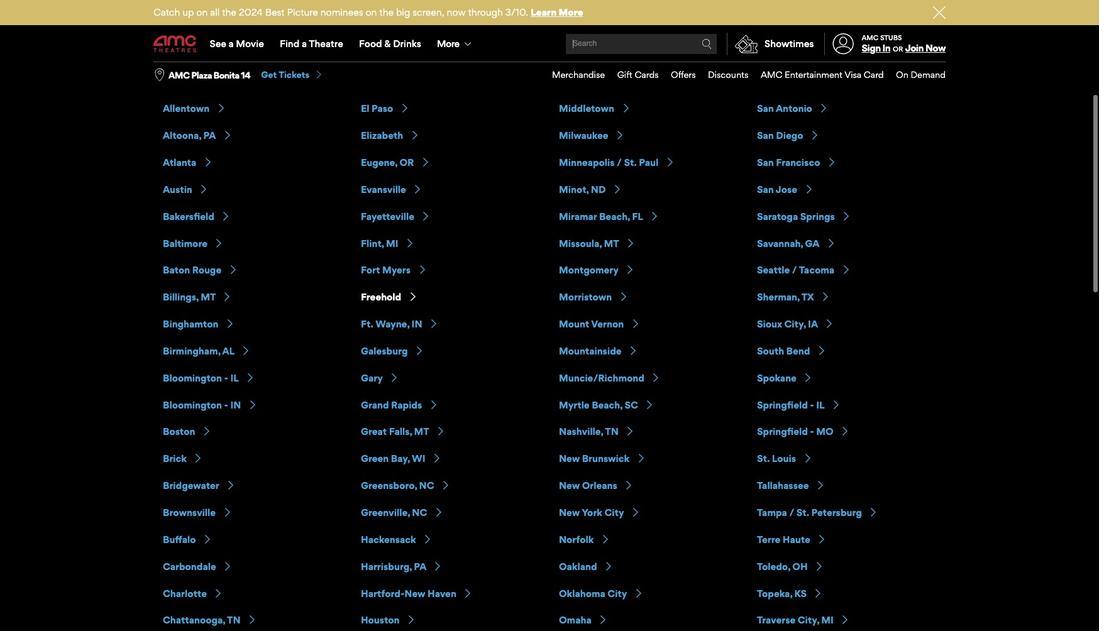 Task type: describe. For each thing, give the bounding box(es) containing it.
sign in or join amc stubs element
[[824, 26, 946, 62]]

rockaway
[[757, 22, 803, 34]]

catch
[[153, 6, 180, 18]]

or
[[893, 45, 903, 54]]

new orleans
[[559, 480, 617, 492]]

green bay, wi
[[361, 453, 425, 465]]

oklahoma city
[[559, 588, 627, 600]]

sherman, tx link
[[757, 291, 830, 303]]

san for san diego
[[757, 130, 774, 142]]

san for san antonio
[[757, 103, 774, 115]]

muncie/richmond link
[[559, 372, 660, 384]]

binghamton
[[163, 318, 218, 330]]

greenville, nc link
[[361, 507, 443, 519]]

grand rapids
[[361, 399, 422, 411]]

mt for missoula, mt
[[604, 237, 619, 249]]

san jose
[[757, 183, 797, 195]]

hartford-
[[361, 588, 404, 600]]

bloomington - in
[[163, 399, 241, 411]]

springfield - il
[[757, 399, 824, 411]]

birmingham,
[[163, 345, 220, 357]]

join
[[905, 42, 924, 54]]

greensboro, nc
[[361, 480, 434, 492]]

merchandise
[[552, 69, 605, 80]]

new for new brunswick
[[559, 453, 580, 465]]

bonita
[[214, 70, 239, 80]]

hackensack
[[361, 534, 416, 546]]

sioux city, ia link
[[757, 318, 834, 330]]

toledo,
[[757, 561, 790, 573]]

bloomington for bloomington - in
[[163, 399, 222, 411]]

bakersfield
[[163, 210, 214, 222]]

myrtle
[[559, 399, 590, 411]]

evansville
[[361, 183, 406, 195]]

gift
[[617, 69, 632, 80]]

green
[[361, 453, 389, 465]]

2 on from the left
[[366, 6, 377, 18]]

springfield for springfield - mo
[[757, 426, 808, 438]]

0 vertical spatial mi
[[386, 237, 398, 249]]

eatontown
[[361, 49, 411, 61]]

ga for savannah, ga
[[805, 237, 819, 249]]

york
[[582, 507, 602, 519]]

toledo, oh link
[[757, 561, 824, 573]]

san for san jose
[[757, 183, 774, 195]]

saratoga
[[757, 210, 798, 222]]

saratoga springs
[[757, 210, 835, 222]]

a for movie
[[229, 38, 234, 50]]

offers
[[671, 69, 696, 80]]

- for springfield - il
[[810, 399, 814, 411]]

tallahassee
[[757, 480, 809, 492]]

oakland
[[559, 561, 597, 573]]

14
[[241, 70, 250, 80]]

1 horizontal spatial ft.
[[597, 76, 609, 88]]

mattoon link
[[559, 49, 615, 61]]

terre
[[757, 534, 780, 546]]

bend
[[786, 345, 810, 357]]

learn more link
[[531, 6, 583, 18]]

city, for traverse
[[798, 614, 819, 626]]

new brunswick
[[559, 453, 629, 465]]

bloomington for bloomington - il
[[163, 372, 222, 384]]

buffalo
[[163, 534, 196, 546]]

montgomery
[[559, 264, 619, 276]]

bridgewater link
[[163, 480, 235, 492]]

sc
[[625, 399, 638, 411]]

flint, mi
[[361, 237, 398, 249]]

billings, mt
[[163, 291, 216, 303]]

san jose link
[[757, 183, 813, 195]]

wi
[[412, 453, 425, 465]]

bay,
[[391, 453, 410, 465]]

oklahoma city link
[[559, 588, 643, 600]]

albany, ga link
[[163, 49, 224, 61]]

louis
[[772, 453, 796, 465]]

2 the from the left
[[379, 6, 394, 18]]

new for new orleans
[[559, 480, 580, 492]]

minot,
[[559, 183, 589, 195]]

amc entertainment visa card link
[[748, 62, 884, 88]]

bloomington - il link
[[163, 372, 254, 384]]

drinks
[[393, 38, 421, 50]]

fort myers link
[[361, 264, 427, 276]]

new brunswick link
[[559, 453, 645, 465]]

il for springfield - il
[[816, 399, 824, 411]]

- for bloomington - il
[[224, 372, 228, 384]]

user profile image
[[825, 34, 861, 54]]

up
[[182, 6, 194, 18]]

find
[[280, 38, 299, 50]]

sioux city, ia
[[757, 318, 818, 330]]

hartford-new haven
[[361, 588, 456, 600]]

see a movie link
[[202, 26, 272, 62]]

get tickets link
[[261, 69, 323, 81]]

birmingham, al
[[163, 345, 234, 357]]

flint, mi link
[[361, 237, 414, 249]]

city for salt lake city
[[801, 76, 820, 88]]

get
[[261, 69, 277, 80]]

boston link
[[163, 426, 211, 438]]

/ for miami
[[589, 76, 594, 88]]

on demand
[[896, 69, 946, 80]]

best
[[265, 6, 285, 18]]

amc for sign
[[862, 33, 879, 42]]

mt for billings, mt
[[201, 291, 216, 303]]

toledo, oh
[[757, 561, 808, 573]]

minot, nd link
[[559, 183, 622, 195]]

/ for seattle
[[792, 264, 797, 276]]

1 the from the left
[[222, 6, 236, 18]]

- for springfield - mo
[[810, 426, 814, 438]]

missoula, mt
[[559, 237, 619, 249]]

al
[[222, 345, 234, 357]]

mount vernon
[[559, 318, 624, 330]]

springfield - mo
[[757, 426, 833, 438]]

mo
[[816, 426, 833, 438]]

falls,
[[389, 426, 412, 438]]

st. for minneapolis
[[624, 157, 637, 169]]

miramar beach, fl
[[559, 210, 643, 222]]

charlotte link
[[163, 588, 223, 600]]

evansville link
[[361, 183, 422, 195]]

/ for minneapolis
[[617, 157, 622, 169]]

ft. wayne, in
[[361, 318, 422, 330]]

antonio
[[776, 103, 812, 115]]

missoula,
[[559, 237, 602, 249]]

albuquerque,
[[163, 76, 224, 88]]



Task type: vqa. For each thing, say whether or not it's contained in the screenshot.
South Bend
yes



Task type: locate. For each thing, give the bounding box(es) containing it.
new left haven at the left bottom of page
[[404, 588, 425, 600]]

nc down greensboro, nc link on the bottom left
[[412, 507, 427, 519]]

altoona, pa link
[[163, 130, 232, 142]]

bloomington up boston 'link'
[[163, 399, 222, 411]]

0 horizontal spatial the
[[222, 6, 236, 18]]

tn for nashville, tn
[[605, 426, 619, 438]]

2 vertical spatial st.
[[796, 507, 809, 519]]

mt down rouge
[[201, 291, 216, 303]]

2 springfield from the top
[[757, 426, 808, 438]]

san down salt at the right of page
[[757, 103, 774, 115]]

san antonio link
[[757, 103, 828, 115]]

springfield for springfield - il
[[757, 399, 808, 411]]

1 vertical spatial springfield
[[757, 426, 808, 438]]

0 vertical spatial tn
[[605, 426, 619, 438]]

0 vertical spatial city
[[801, 76, 820, 88]]

1 vertical spatial beach,
[[592, 399, 622, 411]]

ft. wayne, in link
[[361, 318, 438, 330]]

myers
[[382, 264, 411, 276]]

menu down learn
[[153, 26, 946, 62]]

spokane link
[[757, 372, 813, 384]]

new left york
[[559, 507, 580, 519]]

showtimes image
[[727, 33, 765, 55]]

0 horizontal spatial pa
[[203, 130, 216, 142]]

sign in button
[[862, 42, 890, 54]]

big
[[396, 6, 410, 18]]

rockford link
[[757, 49, 810, 61]]

amc
[[862, 33, 879, 42], [761, 69, 782, 80], [169, 70, 190, 80]]

in for ft. wayne, in
[[412, 318, 422, 330]]

tn
[[605, 426, 619, 438], [227, 614, 241, 626]]

tampa / st. petersburg link
[[757, 507, 878, 519]]

ga up amc plaza bonita 14
[[199, 49, 213, 61]]

/ right tampa
[[789, 507, 794, 519]]

2 horizontal spatial amc
[[862, 33, 879, 42]]

0 horizontal spatial mt
[[201, 291, 216, 303]]

more up madison
[[559, 6, 583, 18]]

1 vertical spatial more
[[437, 38, 459, 50]]

new york city
[[559, 507, 624, 519]]

tampa
[[757, 507, 787, 519]]

pa up hartford-new haven link
[[414, 561, 426, 573]]

nc for greenville, nc
[[412, 507, 427, 519]]

st. left louis
[[757, 453, 770, 465]]

bloomington - il
[[163, 372, 238, 384]]

1 vertical spatial city,
[[798, 614, 819, 626]]

san
[[757, 103, 774, 115], [757, 130, 774, 142], [757, 157, 774, 169], [757, 183, 774, 195]]

city, down the ks at the bottom right of page
[[798, 614, 819, 626]]

1 on from the left
[[196, 6, 208, 18]]

4 san from the top
[[757, 183, 774, 195]]

in down bloomington - il link
[[230, 399, 241, 411]]

1 springfield from the top
[[757, 399, 808, 411]]

eugene, or link
[[361, 157, 430, 169]]

sioux
[[757, 318, 782, 330]]

more down now
[[437, 38, 459, 50]]

1 vertical spatial menu
[[540, 62, 946, 88]]

0 horizontal spatial amc
[[169, 70, 190, 80]]

0 vertical spatial city,
[[784, 318, 806, 330]]

city, for sioux
[[784, 318, 806, 330]]

mt down miramar beach, fl link
[[604, 237, 619, 249]]

cookie consent banner dialog
[[0, 597, 1099, 631]]

2 san from the top
[[757, 130, 774, 142]]

springfield up louis
[[757, 426, 808, 438]]

amc for bonita
[[169, 70, 190, 80]]

/ right seattle
[[792, 264, 797, 276]]

1 vertical spatial city
[[605, 507, 624, 519]]

tn down myrtle beach, sc link
[[605, 426, 619, 438]]

green bay, wi link
[[361, 453, 441, 465]]

1 vertical spatial bloomington
[[163, 399, 222, 411]]

binghamton link
[[163, 318, 234, 330]]

harrisburg, pa link
[[361, 561, 442, 573]]

1 horizontal spatial more
[[559, 6, 583, 18]]

0 vertical spatial beach,
[[599, 210, 630, 222]]

tn for chattanooga, tn
[[227, 614, 241, 626]]

0 vertical spatial st.
[[624, 157, 637, 169]]

amc plaza bonita 14 button
[[169, 69, 250, 81]]

san diego
[[757, 130, 803, 142]]

1 horizontal spatial il
[[816, 399, 824, 411]]

search the AMC website text field
[[571, 39, 702, 49]]

bloomington down birmingham,
[[163, 372, 222, 384]]

0 vertical spatial nc
[[419, 480, 434, 492]]

1 san from the top
[[757, 103, 774, 115]]

nc for greensboro, nc
[[419, 480, 434, 492]]

middletown link
[[559, 103, 630, 115]]

or
[[399, 157, 414, 169]]

theatre
[[309, 38, 343, 50]]

new orleans link
[[559, 480, 633, 492]]

bridgewater
[[163, 480, 219, 492]]

1 horizontal spatial tn
[[605, 426, 619, 438]]

1 horizontal spatial on
[[366, 6, 377, 18]]

fl
[[632, 210, 643, 222]]

fayetteville link
[[361, 210, 430, 222]]

baltimore link
[[163, 237, 223, 249]]

the right all
[[222, 6, 236, 18]]

terre haute
[[757, 534, 810, 546]]

buffalo link
[[163, 534, 212, 546]]

a
[[229, 38, 234, 50], [302, 38, 307, 50]]

ft. left gift
[[597, 76, 609, 88]]

0 vertical spatial ft.
[[597, 76, 609, 88]]

in
[[882, 42, 890, 54]]

- down bloomington - il link
[[224, 399, 228, 411]]

0 horizontal spatial in
[[230, 399, 241, 411]]

san up the san jose at the top
[[757, 157, 774, 169]]

0 vertical spatial bloomington
[[163, 372, 222, 384]]

1 horizontal spatial a
[[302, 38, 307, 50]]

ga up tacoma
[[805, 237, 819, 249]]

freehold
[[361, 291, 401, 303]]

on left all
[[196, 6, 208, 18]]

il down al
[[230, 372, 238, 384]]

1 horizontal spatial st.
[[757, 453, 770, 465]]

- for bloomington - in
[[224, 399, 228, 411]]

1 vertical spatial mt
[[201, 291, 216, 303]]

mi right flint,
[[386, 237, 398, 249]]

1 horizontal spatial amc
[[761, 69, 782, 80]]

oklahoma
[[559, 588, 605, 600]]

0 horizontal spatial il
[[230, 372, 238, 384]]

0 horizontal spatial on
[[196, 6, 208, 18]]

menu
[[153, 26, 946, 62], [540, 62, 946, 88]]

a right find
[[302, 38, 307, 50]]

grand
[[361, 399, 389, 411]]

mt
[[604, 237, 619, 249], [201, 291, 216, 303], [414, 426, 429, 438]]

freehold link
[[361, 291, 417, 303]]

0 vertical spatial springfield
[[757, 399, 808, 411]]

greensboro,
[[361, 480, 417, 492]]

milwaukee link
[[559, 130, 624, 142]]

1 horizontal spatial pa
[[414, 561, 426, 573]]

2 vertical spatial city
[[608, 588, 627, 600]]

pa for harrisburg, pa
[[414, 561, 426, 573]]

amc inside amc stubs sign in or join now
[[862, 33, 879, 42]]

1 vertical spatial ft.
[[361, 318, 373, 330]]

nc down wi
[[419, 480, 434, 492]]

tallahassee link
[[757, 480, 825, 492]]

great falls, mt link
[[361, 426, 445, 438]]

amc logo image
[[153, 35, 197, 53], [153, 35, 197, 53]]

3 san from the top
[[757, 157, 774, 169]]

2 bloomington from the top
[[163, 399, 222, 411]]

myrtle beach, sc link
[[559, 399, 654, 411]]

1 vertical spatial st.
[[757, 453, 770, 465]]

stubs
[[880, 33, 902, 42]]

food & drinks link
[[351, 26, 429, 62]]

0 vertical spatial mt
[[604, 237, 619, 249]]

tn right chattanooga,
[[227, 614, 241, 626]]

2 horizontal spatial mt
[[604, 237, 619, 249]]

1 horizontal spatial in
[[412, 318, 422, 330]]

city for new york city
[[605, 507, 624, 519]]

0 vertical spatial in
[[412, 318, 422, 330]]

demand
[[911, 69, 946, 80]]

on
[[196, 6, 208, 18], [366, 6, 377, 18]]

2 horizontal spatial st.
[[796, 507, 809, 519]]

east
[[361, 22, 380, 34]]

2 vertical spatial mt
[[414, 426, 429, 438]]

pa right altoona,
[[203, 130, 216, 142]]

madison link
[[559, 22, 614, 34]]

east hanover
[[361, 22, 421, 34]]

beach, left sc
[[592, 399, 622, 411]]

a for theatre
[[302, 38, 307, 50]]

learn
[[531, 6, 557, 18]]

1 bloomington from the top
[[163, 372, 222, 384]]

menu containing merchandise
[[540, 62, 946, 88]]

san for san francisco
[[757, 157, 774, 169]]

topeka, ks link
[[757, 588, 823, 600]]

0 horizontal spatial ga
[[199, 49, 213, 61]]

allentown link
[[163, 103, 226, 115]]

/ left paul
[[617, 157, 622, 169]]

albany, ga
[[163, 49, 213, 61]]

fort
[[361, 264, 380, 276]]

amc inside button
[[169, 70, 190, 80]]

mt right the falls,
[[414, 426, 429, 438]]

new left the orleans
[[559, 480, 580, 492]]

st. for tampa
[[796, 507, 809, 519]]

il
[[230, 372, 238, 384], [816, 399, 824, 411]]

mountainside
[[559, 345, 622, 357]]

3/10.
[[505, 6, 528, 18]]

0 horizontal spatial st.
[[624, 157, 637, 169]]

0 vertical spatial more
[[559, 6, 583, 18]]

the up east hanover
[[379, 6, 394, 18]]

grand rapids link
[[361, 399, 438, 411]]

1 vertical spatial pa
[[414, 561, 426, 573]]

in for bloomington - in
[[230, 399, 241, 411]]

amc for visa
[[761, 69, 782, 80]]

haute
[[783, 534, 810, 546]]

new down 'nashville,'
[[559, 453, 580, 465]]

food & drinks
[[359, 38, 421, 50]]

screen,
[[413, 6, 444, 18]]

san left jose
[[757, 183, 774, 195]]

in right wayne,
[[412, 318, 422, 330]]

0 horizontal spatial more
[[437, 38, 459, 50]]

0 horizontal spatial a
[[229, 38, 234, 50]]

pa for altoona, pa
[[203, 130, 216, 142]]

- up springfield - mo link
[[810, 399, 814, 411]]

missoula, mt link
[[559, 237, 635, 249]]

elizabeth link
[[361, 130, 419, 142]]

1 horizontal spatial ga
[[805, 237, 819, 249]]

menu down showtimes image on the top right
[[540, 62, 946, 88]]

card
[[864, 69, 884, 80]]

1 vertical spatial nc
[[412, 507, 427, 519]]

beach, for miramar
[[599, 210, 630, 222]]

0 horizontal spatial ft.
[[361, 318, 373, 330]]

menu containing more
[[153, 26, 946, 62]]

- down al
[[224, 372, 228, 384]]

1 vertical spatial il
[[816, 399, 824, 411]]

tacoma
[[799, 264, 834, 276]]

beach, for myrtle
[[592, 399, 622, 411]]

city, left ia
[[784, 318, 806, 330]]

miami / ft. lauderdale
[[559, 76, 662, 88]]

2 a from the left
[[302, 38, 307, 50]]

amc up sign
[[862, 33, 879, 42]]

0 vertical spatial ga
[[199, 49, 213, 61]]

all
[[210, 6, 220, 18]]

1 vertical spatial ga
[[805, 237, 819, 249]]

0 horizontal spatial mi
[[386, 237, 398, 249]]

amc down albany,
[[169, 70, 190, 80]]

ga
[[199, 49, 213, 61], [805, 237, 819, 249]]

gift cards
[[617, 69, 659, 80]]

1 vertical spatial in
[[230, 399, 241, 411]]

brownsville
[[163, 507, 216, 519]]

submit search icon image
[[702, 39, 712, 49]]

0 vertical spatial il
[[230, 372, 238, 384]]

more inside more button
[[437, 38, 459, 50]]

salt lake city
[[757, 76, 820, 88]]

springfield down spokane link
[[757, 399, 808, 411]]

0 vertical spatial menu
[[153, 26, 946, 62]]

new for new york city
[[559, 507, 580, 519]]

baton rouge
[[163, 264, 221, 276]]

amc inside 'link'
[[761, 69, 782, 80]]

st. up haute
[[796, 507, 809, 519]]

norfolk
[[559, 534, 594, 546]]

st. left paul
[[624, 157, 637, 169]]

gary link
[[361, 372, 399, 384]]

0 vertical spatial pa
[[203, 130, 216, 142]]

amc down rockford
[[761, 69, 782, 80]]

minneapolis
[[559, 157, 615, 169]]

1 vertical spatial tn
[[227, 614, 241, 626]]

il up mo
[[816, 399, 824, 411]]

mi down topeka, ks link
[[821, 614, 834, 626]]

san left diego
[[757, 130, 774, 142]]

1 vertical spatial mi
[[821, 614, 834, 626]]

entertainment
[[785, 69, 842, 80]]

1 a from the left
[[229, 38, 234, 50]]

beach, left fl
[[599, 210, 630, 222]]

1 horizontal spatial the
[[379, 6, 394, 18]]

1 horizontal spatial mt
[[414, 426, 429, 438]]

a right see
[[229, 38, 234, 50]]

atlanta
[[163, 157, 196, 169]]

traverse city, mi link
[[757, 614, 850, 626]]

- left mo
[[810, 426, 814, 438]]

south bend link
[[757, 345, 826, 357]]

ft. left wayne,
[[361, 318, 373, 330]]

1 horizontal spatial mi
[[821, 614, 834, 626]]

ga for albany, ga
[[199, 49, 213, 61]]

houston
[[361, 614, 400, 626]]

sign
[[862, 42, 881, 54]]

/ right the miami
[[589, 76, 594, 88]]

albany,
[[163, 49, 196, 61]]

on up 'east'
[[366, 6, 377, 18]]

/ for tampa
[[789, 507, 794, 519]]

il for bloomington - il
[[230, 372, 238, 384]]

ks
[[794, 588, 807, 600]]

0 horizontal spatial tn
[[227, 614, 241, 626]]



